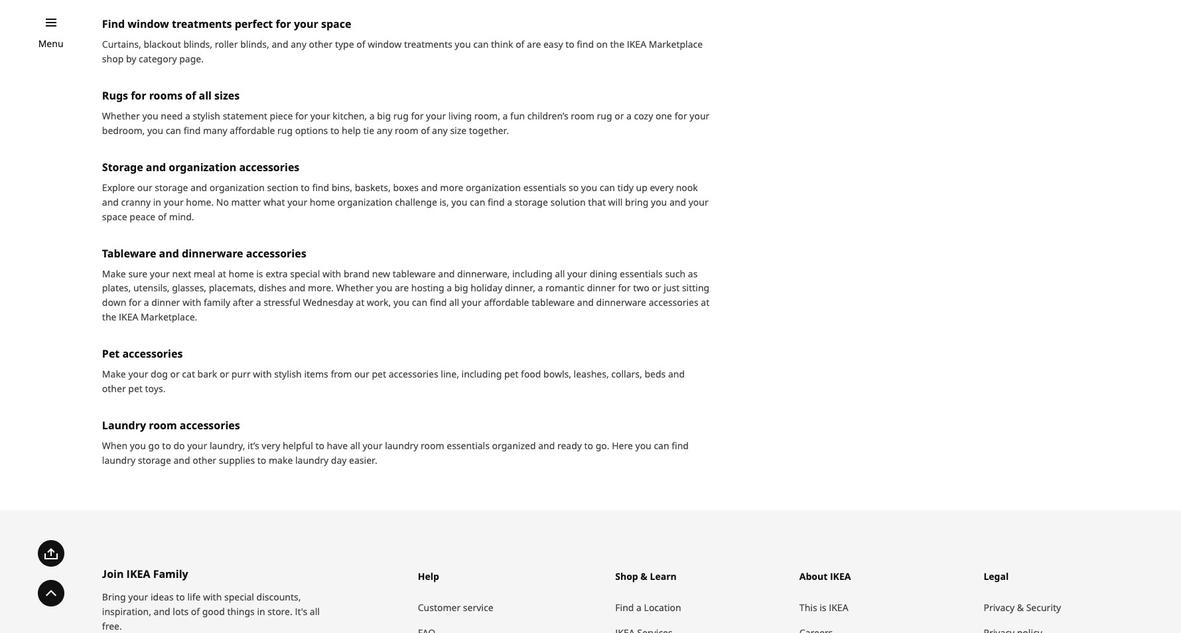 Task type: vqa. For each thing, say whether or not it's contained in the screenshot.
heading
no



Task type: describe. For each thing, give the bounding box(es) containing it.
a left 'location'
[[637, 602, 642, 614]]

find inside tableware and dinnerware accessories make sure your next meal at home is extra special with brand new tableware and dinnerware, including all your dining essentials such as plates, utensils, glasses, placemats, dishes and more. whether you are hosting a big holiday dinner, a romantic dinner for two or just sitting down for a dinner with family after a stressful wednesday at work, you can find all your affordable tableware and dinnerware accessories at the ikea marketplace.
[[430, 296, 447, 309]]

living
[[449, 109, 472, 122]]

organized
[[492, 440, 536, 452]]

family
[[153, 567, 188, 582]]

go
[[148, 440, 160, 452]]

storage
[[102, 160, 143, 174]]

including inside pet accessories make your dog or cat bark or purr with stylish items from our pet accessories line, including pet food bowls, leashes, collars, beds and other pet toys.
[[462, 368, 502, 381]]

with down glasses, at the left of page
[[183, 296, 201, 309]]

0 vertical spatial tableware
[[393, 267, 436, 280]]

roller
[[215, 38, 238, 50]]

menu button
[[38, 37, 63, 51]]

to left have
[[316, 440, 325, 452]]

find inside laundry room accessories when you go to do your laundry, it's very helpful to have all your laundry room essentials organized and ready to go. here you can find laundry storage and other supplies to make laundry day easier.
[[672, 440, 689, 452]]

customer service
[[418, 602, 494, 614]]

for up options on the top left
[[295, 109, 308, 122]]

to inside storage and organization accessories explore our storage and organization section to find bins, baskets, boxes and more organization essentials so you can tidy up every nook and cranny in your home. no matter what your home organization challenge is, you can find a storage solution that will bring you and your space peace of mind.
[[301, 181, 310, 194]]

dishes
[[259, 282, 287, 294]]

affordable inside tableware and dinnerware accessories make sure your next meal at home is extra special with brand new tableware and dinnerware, including all your dining essentials such as plates, utensils, glasses, placemats, dishes and more. whether you are hosting a big holiday dinner, a romantic dinner for two or just sitting down for a dinner with family after a stressful wednesday at work, you can find all your affordable tableware and dinnerware accessories at the ikea marketplace.
[[484, 296, 530, 309]]

accessories up dog
[[122, 347, 183, 362]]

and down do
[[174, 454, 190, 467]]

boxes
[[393, 181, 419, 194]]

cranny
[[121, 196, 151, 208]]

and down explore
[[102, 196, 119, 208]]

what
[[264, 196, 285, 208]]

your right do
[[187, 440, 207, 452]]

for left 'two'
[[619, 282, 631, 294]]

find left bins,
[[312, 181, 329, 194]]

all up romantic
[[555, 267, 565, 280]]

bowls,
[[544, 368, 572, 381]]

your inside pet accessories make your dog or cat bark or purr with stylish items from our pet accessories line, including pet food bowls, leashes, collars, beds and other pet toys.
[[128, 368, 148, 381]]

easy
[[544, 38, 563, 50]]

store.
[[268, 606, 293, 618]]

brand
[[344, 267, 370, 280]]

0 horizontal spatial window
[[128, 16, 169, 31]]

for left living
[[411, 109, 424, 122]]

that
[[589, 196, 606, 208]]

supplies
[[219, 454, 255, 467]]

a right need
[[185, 109, 191, 122]]

organization up matter
[[210, 181, 265, 194]]

of inside bring your ideas to life with special discounts, inspiration, and lots of good things in store. it's all free.
[[191, 606, 200, 618]]

it's
[[295, 606, 308, 618]]

after
[[233, 296, 254, 309]]

and left "ready" in the bottom of the page
[[539, 440, 555, 452]]

to left go.
[[585, 440, 594, 452]]

you left 'go'
[[130, 440, 146, 452]]

accessories down just
[[649, 296, 699, 309]]

sure
[[128, 267, 148, 280]]

dinner,
[[505, 282, 536, 294]]

a inside storage and organization accessories explore our storage and organization section to find bins, baskets, boxes and more organization essentials so you can tidy up every nook and cranny in your home. no matter what your home organization challenge is, you can find a storage solution that will bring you and your space peace of mind.
[[507, 196, 513, 208]]

down
[[102, 296, 126, 309]]

page.
[[179, 52, 204, 65]]

can up 'will'
[[600, 181, 615, 194]]

more.
[[308, 282, 334, 294]]

whether inside tableware and dinnerware accessories make sure your next meal at home is extra special with brand new tableware and dinnerware, including all your dining essentials such as plates, utensils, glasses, placemats, dishes and more. whether you are hosting a big holiday dinner, a romantic dinner for two or just sitting down for a dinner with family after a stressful wednesday at work, you can find all your affordable tableware and dinnerware accessories at the ikea marketplace.
[[336, 282, 374, 294]]

your up the mind.
[[164, 196, 184, 208]]

cozy
[[635, 109, 654, 122]]

a right after
[[256, 296, 261, 309]]

all inside rugs for rooms of all sizes whether you need a stylish statement piece for your kitchen, a big rug for your living room, a fun children's room rug or a cozy one for your bedroom, you can find many affordable rug options to help tie any room of any size together.
[[199, 88, 212, 103]]

customer service link
[[418, 596, 602, 621]]

line,
[[441, 368, 459, 381]]

cat
[[182, 368, 195, 381]]

find inside find window treatments perfect for your space curtains, blackout blinds, roller blinds, and any other type of window treatments you can think of are easy to find on the ikea marketplace shop by category page.
[[577, 38, 594, 50]]

rooms
[[149, 88, 183, 103]]

find inside rugs for rooms of all sizes whether you need a stylish statement piece for your kitchen, a big rug for your living room, a fun children's room rug or a cozy one for your bedroom, you can find many affordable rug options to help tie any room of any size together.
[[184, 124, 201, 136]]

your down holiday
[[462, 296, 482, 309]]

in inside storage and organization accessories explore our storage and organization section to find bins, baskets, boxes and more organization essentials so you can tidy up every nook and cranny in your home. no matter what your home organization challenge is, you can find a storage solution that will bring you and your space peace of mind.
[[153, 196, 161, 208]]

bring
[[102, 591, 126, 604]]

of left size
[[421, 124, 430, 136]]

find right is,
[[488, 196, 505, 208]]

items
[[304, 368, 329, 381]]

our inside pet accessories make your dog or cat bark or purr with stylish items from our pet accessories line, including pet food bowls, leashes, collars, beds and other pet toys.
[[355, 368, 370, 381]]

very
[[262, 440, 280, 452]]

explore
[[102, 181, 135, 194]]

next
[[172, 267, 191, 280]]

and inside bring your ideas to life with special discounts, inspiration, and lots of good things in store. it's all free.
[[154, 606, 170, 618]]

find window treatments perfect for your space curtains, blackout blinds, roller blinds, and any other type of window treatments you can think of are easy to find on the ikea marketplace shop by category page.
[[102, 16, 703, 65]]

2 horizontal spatial rug
[[597, 109, 613, 122]]

other inside laundry room accessories when you go to do your laundry, it's very helpful to have all your laundry room essentials organized and ready to go. here you can find laundry storage and other supplies to make laundry day easier.
[[193, 454, 217, 467]]

and down romantic
[[578, 296, 594, 309]]

challenge
[[395, 196, 437, 208]]

service
[[463, 602, 494, 614]]

marketplace.
[[141, 311, 197, 324]]

to right 'go'
[[162, 440, 171, 452]]

you right so
[[582, 181, 598, 194]]

matter
[[231, 196, 261, 208]]

accessories left line,
[[389, 368, 439, 381]]

so
[[569, 181, 579, 194]]

ikea inside find window treatments perfect for your space curtains, blackout blinds, roller blinds, and any other type of window treatments you can think of are easy to find on the ikea marketplace shop by category page.
[[627, 38, 647, 50]]

of right the think
[[516, 38, 525, 50]]

you left need
[[142, 109, 159, 122]]

need
[[161, 109, 183, 122]]

0 vertical spatial dinner
[[587, 282, 616, 294]]

solution
[[551, 196, 586, 208]]

your down nook
[[689, 196, 709, 208]]

laundry
[[102, 419, 146, 433]]

big inside tableware and dinnerware accessories make sure your next meal at home is extra special with brand new tableware and dinnerware, including all your dining essentials such as plates, utensils, glasses, placemats, dishes and more. whether you are hosting a big holiday dinner, a romantic dinner for two or just sitting down for a dinner with family after a stressful wednesday at work, you can find all your affordable tableware and dinnerware accessories at the ikea marketplace.
[[455, 282, 469, 294]]

essentials inside storage and organization accessories explore our storage and organization section to find bins, baskets, boxes and more organization essentials so you can tidy up every nook and cranny in your home. no matter what your home organization challenge is, you can find a storage solution that will bring you and your space peace of mind.
[[524, 181, 567, 194]]

accessories up the extra in the left of the page
[[246, 246, 307, 261]]

in inside bring your ideas to life with special discounts, inspiration, and lots of good things in store. it's all free.
[[257, 606, 265, 618]]

discounts,
[[257, 591, 301, 604]]

helpful
[[283, 440, 313, 452]]

is,
[[440, 196, 449, 208]]

blackout
[[144, 38, 181, 50]]

your up options on the top left
[[311, 109, 330, 122]]

bedroom,
[[102, 124, 145, 136]]

you down need
[[147, 124, 163, 136]]

baskets,
[[355, 181, 391, 194]]

and up home.
[[191, 181, 207, 194]]

room,
[[475, 109, 501, 122]]

piece
[[270, 109, 293, 122]]

for right 'down'
[[129, 296, 141, 309]]

this is ikea link
[[800, 596, 971, 621]]

can right is,
[[470, 196, 486, 208]]

for right rugs
[[131, 88, 146, 103]]

find for a
[[616, 602, 634, 614]]

a right the hosting at the top left of the page
[[447, 282, 452, 294]]

have
[[327, 440, 348, 452]]

organization down baskets,
[[338, 196, 393, 208]]

category
[[139, 52, 177, 65]]

or left purr
[[220, 368, 229, 381]]

you right "work,"
[[394, 296, 410, 309]]

any inside find window treatments perfect for your space curtains, blackout blinds, roller blinds, and any other type of window treatments you can think of are easy to find on the ikea marketplace shop by category page.
[[291, 38, 307, 50]]

every
[[650, 181, 674, 194]]

storage inside laundry room accessories when you go to do your laundry, it's very helpful to have all your laundry room essentials organized and ready to go. here you can find laundry storage and other supplies to make laundry day easier.
[[138, 454, 171, 467]]

and down nook
[[670, 196, 687, 208]]

and up stressful
[[289, 282, 306, 294]]

privacy
[[984, 602, 1015, 614]]

0 horizontal spatial treatments
[[172, 16, 232, 31]]

your up easier. at the left bottom of page
[[363, 440, 383, 452]]

kitchen,
[[333, 109, 367, 122]]

size
[[450, 124, 467, 136]]

and inside find window treatments perfect for your space curtains, blackout blinds, roller blinds, and any other type of window treatments you can think of are easy to find on the ikea marketplace shop by category page.
[[272, 38, 289, 50]]

children's
[[528, 109, 569, 122]]

1 horizontal spatial dinnerware
[[597, 296, 647, 309]]

of right type
[[357, 38, 366, 50]]

marketplace
[[649, 38, 703, 50]]

romantic
[[546, 282, 585, 294]]

type
[[335, 38, 354, 50]]

your inside find window treatments perfect for your space curtains, blackout blinds, roller blinds, and any other type of window treatments you can think of are easy to find on the ikea marketplace shop by category page.
[[294, 16, 319, 31]]

special inside bring your ideas to life with special discounts, inspiration, and lots of good things in store. it's all free.
[[224, 591, 254, 604]]

to down it's
[[258, 454, 266, 467]]

rugs
[[102, 88, 128, 103]]

free.
[[102, 620, 122, 633]]

together.
[[469, 124, 509, 136]]

with up more.
[[323, 267, 341, 280]]

options
[[295, 124, 328, 136]]

0 vertical spatial storage
[[155, 181, 188, 194]]

0 horizontal spatial rug
[[278, 124, 293, 136]]

your up utensils,
[[150, 267, 170, 280]]

1 horizontal spatial at
[[356, 296, 365, 309]]

you right is,
[[452, 196, 468, 208]]

here
[[612, 440, 633, 452]]

find a location
[[616, 602, 682, 614]]

2 horizontal spatial pet
[[505, 368, 519, 381]]

all down 'dinnerware,'
[[450, 296, 460, 309]]

lots
[[173, 606, 189, 618]]

1 vertical spatial storage
[[515, 196, 548, 208]]

your right one on the top right of page
[[690, 109, 710, 122]]

location
[[644, 602, 682, 614]]

sizes
[[215, 88, 240, 103]]

for right one on the top right of page
[[675, 109, 688, 122]]

your down section
[[288, 196, 308, 208]]

stylish inside pet accessories make your dog or cat bark or purr with stylish items from our pet accessories line, including pet food bowls, leashes, collars, beds and other pet toys.
[[274, 368, 302, 381]]

1 vertical spatial tableware
[[532, 296, 575, 309]]

privacy & security link
[[984, 596, 1155, 621]]

0 horizontal spatial pet
[[128, 383, 143, 395]]

work,
[[367, 296, 391, 309]]

of right rooms
[[185, 88, 196, 103]]

0 horizontal spatial laundry
[[102, 454, 136, 467]]

new
[[372, 267, 390, 280]]

your left living
[[426, 109, 446, 122]]

0 horizontal spatial at
[[218, 267, 226, 280]]

join ikea family
[[102, 567, 188, 582]]



Task type: locate. For each thing, give the bounding box(es) containing it.
1 vertical spatial our
[[355, 368, 370, 381]]

or inside tableware and dinnerware accessories make sure your next meal at home is extra special with brand new tableware and dinnerware, including all your dining essentials such as plates, utensils, glasses, placemats, dishes and more. whether you are hosting a big holiday dinner, a romantic dinner for two or just sitting down for a dinner with family after a stressful wednesday at work, you can find all your affordable tableware and dinnerware accessories at the ikea marketplace.
[[652, 282, 662, 294]]

1 horizontal spatial other
[[193, 454, 217, 467]]

find
[[577, 38, 594, 50], [184, 124, 201, 136], [312, 181, 329, 194], [488, 196, 505, 208], [430, 296, 447, 309], [672, 440, 689, 452]]

of down life
[[191, 606, 200, 618]]

0 horizontal spatial special
[[224, 591, 254, 604]]

accessories up the laundry,
[[180, 419, 240, 433]]

0 vertical spatial whether
[[102, 109, 140, 122]]

your inside bring your ideas to life with special discounts, inspiration, and lots of good things in store. it's all free.
[[128, 591, 148, 604]]

space inside find window treatments perfect for your space curtains, blackout blinds, roller blinds, and any other type of window treatments you can think of are easy to find on the ikea marketplace shop by category page.
[[321, 16, 352, 31]]

rug right kitchen,
[[394, 109, 409, 122]]

any
[[291, 38, 307, 50], [377, 124, 393, 136], [432, 124, 448, 136]]

accessories inside storage and organization accessories explore our storage and organization section to find bins, baskets, boxes and more organization essentials so you can tidy up every nook and cranny in your home. no matter what your home organization challenge is, you can find a storage solution that will bring you and your space peace of mind.
[[239, 160, 300, 174]]

1 horizontal spatial blinds,
[[240, 38, 269, 50]]

to inside bring your ideas to life with special discounts, inspiration, and lots of good things in store. it's all free.
[[176, 591, 185, 604]]

1 horizontal spatial our
[[355, 368, 370, 381]]

1 vertical spatial whether
[[336, 282, 374, 294]]

big inside rugs for rooms of all sizes whether you need a stylish statement piece for your kitchen, a big rug for your living room, a fun children's room rug or a cozy one for your bedroom, you can find many affordable rug options to help tie any room of any size together.
[[377, 109, 391, 122]]

including inside tableware and dinnerware accessories make sure your next meal at home is extra special with brand new tableware and dinnerware, including all your dining essentials such as plates, utensils, glasses, placemats, dishes and more. whether you are hosting a big holiday dinner, a romantic dinner for two or just sitting down for a dinner with family after a stressful wednesday at work, you can find all your affordable tableware and dinnerware accessories at the ikea marketplace.
[[513, 267, 553, 280]]

0 vertical spatial stylish
[[193, 109, 220, 122]]

bring
[[626, 196, 649, 208]]

life
[[188, 591, 201, 604]]

other left type
[[309, 38, 333, 50]]

0 vertical spatial window
[[128, 16, 169, 31]]

glasses,
[[172, 282, 207, 294]]

ideas
[[151, 591, 174, 604]]

0 horizontal spatial other
[[102, 383, 126, 395]]

with up good
[[203, 591, 222, 604]]

or left cat
[[170, 368, 180, 381]]

space down cranny
[[102, 210, 127, 223]]

to left life
[[176, 591, 185, 604]]

leashes,
[[574, 368, 609, 381]]

to inside rugs for rooms of all sizes whether you need a stylish statement piece for your kitchen, a big rug for your living room, a fun children's room rug or a cozy one for your bedroom, you can find many affordable rug options to help tie any room of any size together.
[[331, 124, 340, 136]]

1 vertical spatial other
[[102, 383, 126, 395]]

our inside storage and organization accessories explore our storage and organization section to find bins, baskets, boxes and more organization essentials so you can tidy up every nook and cranny in your home. no matter what your home organization challenge is, you can find a storage solution that will bring you and your space peace of mind.
[[137, 181, 153, 194]]

0 horizontal spatial essentials
[[447, 440, 490, 452]]

0 vertical spatial space
[[321, 16, 352, 31]]

make up plates,
[[102, 267, 126, 280]]

and inside pet accessories make your dog or cat bark or purr with stylish items from our pet accessories line, including pet food bowls, leashes, collars, beds and other pet toys.
[[669, 368, 685, 381]]

or left just
[[652, 282, 662, 294]]

find down the hosting at the top left of the page
[[430, 296, 447, 309]]

a down utensils,
[[144, 296, 149, 309]]

can inside find window treatments perfect for your space curtains, blackout blinds, roller blinds, and any other type of window treatments you can think of are easy to find on the ikea marketplace shop by category page.
[[474, 38, 489, 50]]

dinnerware down 'two'
[[597, 296, 647, 309]]

2 vertical spatial storage
[[138, 454, 171, 467]]

make down pet
[[102, 368, 126, 381]]

at down the sitting
[[701, 296, 710, 309]]

all left sizes
[[199, 88, 212, 103]]

1 vertical spatial the
[[102, 311, 117, 324]]

bark
[[198, 368, 217, 381]]

0 vertical spatial including
[[513, 267, 553, 280]]

0 horizontal spatial home
[[229, 267, 254, 280]]

0 vertical spatial other
[[309, 38, 333, 50]]

blinds, up page.
[[184, 38, 213, 50]]

1 vertical spatial in
[[257, 606, 265, 618]]

sitting
[[683, 282, 710, 294]]

essentials up solution
[[524, 181, 567, 194]]

your up romantic
[[568, 267, 588, 280]]

and right beds
[[669, 368, 685, 381]]

affordable down the 'statement'
[[230, 124, 275, 136]]

fun
[[511, 109, 525, 122]]

and down perfect at the left top of the page
[[272, 38, 289, 50]]

in
[[153, 196, 161, 208], [257, 606, 265, 618]]

find
[[102, 16, 125, 31], [616, 602, 634, 614]]

big left holiday
[[455, 282, 469, 294]]

toys.
[[145, 383, 166, 395]]

0 horizontal spatial in
[[153, 196, 161, 208]]

a up tie
[[370, 109, 375, 122]]

space inside storage and organization accessories explore our storage and organization section to find bins, baskets, boxes and more organization essentials so you can tidy up every nook and cranny in your home. no matter what your home organization challenge is, you can find a storage solution that will bring you and your space peace of mind.
[[102, 210, 127, 223]]

laundry room accessories when you go to do your laundry, it's very helpful to have all your laundry room essentials organized and ready to go. here you can find laundry storage and other supplies to make laundry day easier.
[[102, 419, 689, 467]]

0 horizontal spatial our
[[137, 181, 153, 194]]

0 vertical spatial home
[[310, 196, 335, 208]]

by
[[126, 52, 136, 65]]

wednesday
[[303, 296, 354, 309]]

2 horizontal spatial any
[[432, 124, 448, 136]]

you inside find window treatments perfect for your space curtains, blackout blinds, roller blinds, and any other type of window treatments you can think of are easy to find on the ikea marketplace shop by category page.
[[455, 38, 471, 50]]

all up easier. at the left bottom of page
[[350, 440, 360, 452]]

laundry right have
[[385, 440, 419, 452]]

1 horizontal spatial including
[[513, 267, 553, 280]]

essentials inside tableware and dinnerware accessories make sure your next meal at home is extra special with brand new tableware and dinnerware, including all your dining essentials such as plates, utensils, glasses, placemats, dishes and more. whether you are hosting a big holiday dinner, a romantic dinner for two or just sitting down for a dinner with family after a stressful wednesday at work, you can find all your affordable tableware and dinnerware accessories at the ikea marketplace.
[[620, 267, 663, 280]]

0 vertical spatial affordable
[[230, 124, 275, 136]]

your right perfect at the left top of the page
[[294, 16, 319, 31]]

are inside tableware and dinnerware accessories make sure your next meal at home is extra special with brand new tableware and dinnerware, including all your dining essentials such as plates, utensils, glasses, placemats, dishes and more. whether you are hosting a big holiday dinner, a romantic dinner for two or just sitting down for a dinner with family after a stressful wednesday at work, you can find all your affordable tableware and dinnerware accessories at the ikea marketplace.
[[395, 282, 409, 294]]

it's
[[248, 440, 259, 452]]

2 horizontal spatial essentials
[[620, 267, 663, 280]]

1 vertical spatial essentials
[[620, 267, 663, 280]]

1 horizontal spatial any
[[377, 124, 393, 136]]

the inside tableware and dinnerware accessories make sure your next meal at home is extra special with brand new tableware and dinnerware, including all your dining essentials such as plates, utensils, glasses, placemats, dishes and more. whether you are hosting a big holiday dinner, a romantic dinner for two or just sitting down for a dinner with family after a stressful wednesday at work, you can find all your affordable tableware and dinnerware accessories at the ikea marketplace.
[[102, 311, 117, 324]]

organization up home.
[[169, 160, 237, 174]]

1 horizontal spatial big
[[455, 282, 469, 294]]

are left easy
[[527, 38, 541, 50]]

with right purr
[[253, 368, 272, 381]]

storage and organization accessories explore our storage and organization section to find bins, baskets, boxes and more organization essentials so you can tidy up every nook and cranny in your home. no matter what your home organization challenge is, you can find a storage solution that will bring you and your space peace of mind.
[[102, 160, 709, 223]]

special up things
[[224, 591, 254, 604]]

whether down brand
[[336, 282, 374, 294]]

special
[[290, 267, 320, 280], [224, 591, 254, 604]]

dinner up marketplace.
[[151, 296, 180, 309]]

ready
[[558, 440, 582, 452]]

is right 'this'
[[820, 602, 827, 614]]

storage down 'go'
[[138, 454, 171, 467]]

0 horizontal spatial tableware
[[393, 267, 436, 280]]

home inside tableware and dinnerware accessories make sure your next meal at home is extra special with brand new tableware and dinnerware, including all your dining essentials such as plates, utensils, glasses, placemats, dishes and more. whether you are hosting a big holiday dinner, a romantic dinner for two or just sitting down for a dinner with family after a stressful wednesday at work, you can find all your affordable tableware and dinnerware accessories at the ikea marketplace.
[[229, 267, 254, 280]]

inspiration,
[[102, 606, 151, 618]]

of left the mind.
[[158, 210, 167, 223]]

you down 'every'
[[651, 196, 668, 208]]

can inside tableware and dinnerware accessories make sure your next meal at home is extra special with brand new tableware and dinnerware, including all your dining essentials such as plates, utensils, glasses, placemats, dishes and more. whether you are hosting a big holiday dinner, a romantic dinner for two or just sitting down for a dinner with family after a stressful wednesday at work, you can find all your affordable tableware and dinnerware accessories at the ikea marketplace.
[[412, 296, 428, 309]]

with inside bring your ideas to life with special discounts, inspiration, and lots of good things in store. it's all free.
[[203, 591, 222, 604]]

utensils,
[[133, 282, 170, 294]]

pet right from
[[372, 368, 386, 381]]

0 horizontal spatial affordable
[[230, 124, 275, 136]]

including up dinner,
[[513, 267, 553, 280]]

window
[[128, 16, 169, 31], [368, 38, 402, 50]]

to
[[566, 38, 575, 50], [331, 124, 340, 136], [301, 181, 310, 194], [162, 440, 171, 452], [316, 440, 325, 452], [585, 440, 594, 452], [258, 454, 266, 467], [176, 591, 185, 604]]

your up 'inspiration,' on the left of the page
[[128, 591, 148, 604]]

tableware down romantic
[[532, 296, 575, 309]]

a right dinner,
[[538, 282, 543, 294]]

mind.
[[169, 210, 194, 223]]

other inside pet accessories make your dog or cat bark or purr with stylish items from our pet accessories line, including pet food bowls, leashes, collars, beds and other pet toys.
[[102, 383, 126, 395]]

a left fun
[[503, 109, 508, 122]]

meal
[[194, 267, 215, 280]]

find right "here"
[[672, 440, 689, 452]]

rug down piece
[[278, 124, 293, 136]]

rug left cozy in the right top of the page
[[597, 109, 613, 122]]

ikea
[[627, 38, 647, 50], [119, 311, 138, 324], [127, 567, 150, 582], [829, 602, 849, 614]]

and up the hosting at the top left of the page
[[438, 267, 455, 280]]

pet left toys.
[[128, 383, 143, 395]]

at left "work,"
[[356, 296, 365, 309]]

can inside laundry room accessories when you go to do your laundry, it's very helpful to have all your laundry room essentials organized and ready to go. here you can find laundry storage and other supplies to make laundry day easier.
[[654, 440, 670, 452]]

find for window
[[102, 16, 125, 31]]

section
[[267, 181, 299, 194]]

to inside find window treatments perfect for your space curtains, blackout blinds, roller blinds, and any other type of window treatments you can think of are easy to find on the ikea marketplace shop by category page.
[[566, 38, 575, 50]]

and
[[272, 38, 289, 50], [146, 160, 166, 174], [191, 181, 207, 194], [421, 181, 438, 194], [102, 196, 119, 208], [670, 196, 687, 208], [159, 246, 179, 261], [438, 267, 455, 280], [289, 282, 306, 294], [578, 296, 594, 309], [669, 368, 685, 381], [539, 440, 555, 452], [174, 454, 190, 467], [154, 606, 170, 618]]

are inside find window treatments perfect for your space curtains, blackout blinds, roller blinds, and any other type of window treatments you can think of are easy to find on the ikea marketplace shop by category page.
[[527, 38, 541, 50]]

find inside find window treatments perfect for your space curtains, blackout blinds, roller blinds, and any other type of window treatments you can think of are easy to find on the ikea marketplace shop by category page.
[[102, 16, 125, 31]]

accessories inside laundry room accessories when you go to do your laundry, it's very helpful to have all your laundry room essentials organized and ready to go. here you can find laundry storage and other supplies to make laundry day easier.
[[180, 419, 240, 433]]

0 vertical spatial find
[[102, 16, 125, 31]]

storage
[[155, 181, 188, 194], [515, 196, 548, 208], [138, 454, 171, 467]]

can inside rugs for rooms of all sizes whether you need a stylish statement piece for your kitchen, a big rug for your living room, a fun children's room rug or a cozy one for your bedroom, you can find many affordable rug options to help tie any room of any size together.
[[166, 124, 181, 136]]

ikea inside tableware and dinnerware accessories make sure your next meal at home is extra special with brand new tableware and dinnerware, including all your dining essentials such as plates, utensils, glasses, placemats, dishes and more. whether you are hosting a big holiday dinner, a romantic dinner for two or just sitting down for a dinner with family after a stressful wednesday at work, you can find all your affordable tableware and dinnerware accessories at the ikea marketplace.
[[119, 311, 138, 324]]

1 horizontal spatial pet
[[372, 368, 386, 381]]

make inside tableware and dinnerware accessories make sure your next meal at home is extra special with brand new tableware and dinnerware, including all your dining essentials such as plates, utensils, glasses, placemats, dishes and more. whether you are hosting a big holiday dinner, a romantic dinner for two or just sitting down for a dinner with family after a stressful wednesday at work, you can find all your affordable tableware and dinnerware accessories at the ikea marketplace.
[[102, 267, 126, 280]]

to left help
[[331, 124, 340, 136]]

1 make from the top
[[102, 267, 126, 280]]

1 vertical spatial home
[[229, 267, 254, 280]]

1 horizontal spatial dinner
[[587, 282, 616, 294]]

up
[[637, 181, 648, 194]]

1 horizontal spatial whether
[[336, 282, 374, 294]]

and up challenge
[[421, 181, 438, 194]]

0 horizontal spatial dinnerware
[[182, 246, 243, 261]]

all inside laundry room accessories when you go to do your laundry, it's very helpful to have all your laundry room essentials organized and ready to go. here you can find laundry storage and other supplies to make laundry day easier.
[[350, 440, 360, 452]]

space up type
[[321, 16, 352, 31]]

is inside tableware and dinnerware accessories make sure your next meal at home is extra special with brand new tableware and dinnerware, including all your dining essentials such as plates, utensils, glasses, placemats, dishes and more. whether you are hosting a big holiday dinner, a romantic dinner for two or just sitting down for a dinner with family after a stressful wednesday at work, you can find all your affordable tableware and dinnerware accessories at the ikea marketplace.
[[256, 267, 263, 280]]

0 horizontal spatial including
[[462, 368, 502, 381]]

or
[[615, 109, 624, 122], [652, 282, 662, 294], [170, 368, 180, 381], [220, 368, 229, 381]]

0 horizontal spatial space
[[102, 210, 127, 223]]

0 vertical spatial special
[[290, 267, 320, 280]]

nook
[[676, 181, 698, 194]]

at
[[218, 267, 226, 280], [356, 296, 365, 309], [701, 296, 710, 309]]

ikea down 'down'
[[119, 311, 138, 324]]

organization right more on the left top of the page
[[466, 181, 521, 194]]

1 horizontal spatial essentials
[[524, 181, 567, 194]]

window up 'blackout'
[[128, 16, 169, 31]]

0 horizontal spatial blinds,
[[184, 38, 213, 50]]

beds
[[645, 368, 666, 381]]

1 blinds, from the left
[[184, 38, 213, 50]]

ikea right 'this'
[[829, 602, 849, 614]]

affordable
[[230, 124, 275, 136], [484, 296, 530, 309]]

food
[[521, 368, 541, 381]]

find a location link
[[616, 596, 787, 621]]

with inside pet accessories make your dog or cat bark or purr with stylish items from our pet accessories line, including pet food bowls, leashes, collars, beds and other pet toys.
[[253, 368, 272, 381]]

home up placemats, at left top
[[229, 267, 254, 280]]

things
[[227, 606, 255, 618]]

0 horizontal spatial the
[[102, 311, 117, 324]]

0 vertical spatial dinnerware
[[182, 246, 243, 261]]

purr
[[232, 368, 251, 381]]

1 horizontal spatial in
[[257, 606, 265, 618]]

and down ideas
[[154, 606, 170, 618]]

of inside storage and organization accessories explore our storage and organization section to find bins, baskets, boxes and more organization essentials so you can tidy up every nook and cranny in your home. no matter what your home organization challenge is, you can find a storage solution that will bring you and your space peace of mind.
[[158, 210, 167, 223]]

can down the hosting at the top left of the page
[[412, 296, 428, 309]]

1 horizontal spatial space
[[321, 16, 352, 31]]

make inside pet accessories make your dog or cat bark or purr with stylish items from our pet accessories line, including pet food bowls, leashes, collars, beds and other pet toys.
[[102, 368, 126, 381]]

1 horizontal spatial the
[[611, 38, 625, 50]]

whether inside rugs for rooms of all sizes whether you need a stylish statement piece for your kitchen, a big rug for your living room, a fun children's room rug or a cozy one for your bedroom, you can find many affordable rug options to help tie any room of any size together.
[[102, 109, 140, 122]]

help
[[342, 124, 361, 136]]

hosting
[[412, 282, 445, 294]]

when
[[102, 440, 128, 452]]

in left store. at the bottom left of page
[[257, 606, 265, 618]]

1 vertical spatial space
[[102, 210, 127, 223]]

join
[[102, 567, 124, 582]]

a left solution
[[507, 196, 513, 208]]

a
[[185, 109, 191, 122], [370, 109, 375, 122], [503, 109, 508, 122], [627, 109, 632, 122], [507, 196, 513, 208], [447, 282, 452, 294], [538, 282, 543, 294], [144, 296, 149, 309], [256, 296, 261, 309], [637, 602, 642, 614]]

can right "here"
[[654, 440, 670, 452]]

1 vertical spatial dinner
[[151, 296, 180, 309]]

ikea right join
[[127, 567, 150, 582]]

0 vertical spatial make
[[102, 267, 126, 280]]

0 vertical spatial treatments
[[172, 16, 232, 31]]

a left cozy in the right top of the page
[[627, 109, 632, 122]]

or inside rugs for rooms of all sizes whether you need a stylish statement piece for your kitchen, a big rug for your living room, a fun children's room rug or a cozy one for your bedroom, you can find many affordable rug options to help tie any room of any size together.
[[615, 109, 624, 122]]

pet accessories make your dog or cat bark or purr with stylish items from our pet accessories line, including pet food bowls, leashes, collars, beds and other pet toys.
[[102, 347, 685, 395]]

0 vertical spatial big
[[377, 109, 391, 122]]

bring your ideas to life with special discounts, inspiration, and lots of good things in store. it's all free.
[[102, 591, 320, 633]]

2 horizontal spatial laundry
[[385, 440, 419, 452]]

0 vertical spatial are
[[527, 38, 541, 50]]

1 horizontal spatial rug
[[394, 109, 409, 122]]

you right "here"
[[636, 440, 652, 452]]

affordable down dinner,
[[484, 296, 530, 309]]

the down 'down'
[[102, 311, 117, 324]]

storage left solution
[[515, 196, 548, 208]]

1 horizontal spatial window
[[368, 38, 402, 50]]

can
[[474, 38, 489, 50], [166, 124, 181, 136], [600, 181, 615, 194], [470, 196, 486, 208], [412, 296, 428, 309], [654, 440, 670, 452]]

1 vertical spatial including
[[462, 368, 502, 381]]

such
[[666, 267, 686, 280]]

space
[[321, 16, 352, 31], [102, 210, 127, 223]]

in up peace
[[153, 196, 161, 208]]

home.
[[186, 196, 214, 208]]

blinds, down perfect at the left top of the page
[[240, 38, 269, 50]]

stylish left items at the bottom of the page
[[274, 368, 302, 381]]

and up "next"
[[159, 246, 179, 261]]

storage up the mind.
[[155, 181, 188, 194]]

1 vertical spatial are
[[395, 282, 409, 294]]

home inside storage and organization accessories explore our storage and organization section to find bins, baskets, boxes and more organization essentials so you can tidy up every nook and cranny in your home. no matter what your home organization challenge is, you can find a storage solution that will bring you and your space peace of mind.
[[310, 196, 335, 208]]

collars,
[[612, 368, 643, 381]]

from
[[331, 368, 352, 381]]

0 horizontal spatial stylish
[[193, 109, 220, 122]]

to right easy
[[566, 38, 575, 50]]

2 make from the top
[[102, 368, 126, 381]]

1 vertical spatial treatments
[[404, 38, 453, 50]]

1 vertical spatial big
[[455, 282, 469, 294]]

bins,
[[332, 181, 353, 194]]

other inside find window treatments perfect for your space curtains, blackout blinds, roller blinds, and any other type of window treatments you can think of are easy to find on the ikea marketplace shop by category page.
[[309, 38, 333, 50]]

dog
[[151, 368, 168, 381]]

rugs for rooms of all sizes whether you need a stylish statement piece for your kitchen, a big rug for your living room, a fun children's room rug or a cozy one for your bedroom, you can find many affordable rug options to help tie any room of any size together.
[[102, 88, 710, 136]]

1 horizontal spatial are
[[527, 38, 541, 50]]

0 vertical spatial is
[[256, 267, 263, 280]]

this is ikea
[[800, 602, 849, 614]]

1 vertical spatial stylish
[[274, 368, 302, 381]]

2 horizontal spatial at
[[701, 296, 710, 309]]

1 horizontal spatial affordable
[[484, 296, 530, 309]]

1 vertical spatial affordable
[[484, 296, 530, 309]]

1 horizontal spatial stylish
[[274, 368, 302, 381]]

0 horizontal spatial whether
[[102, 109, 140, 122]]

perfect
[[235, 16, 273, 31]]

1 vertical spatial window
[[368, 38, 402, 50]]

dinnerware up meal
[[182, 246, 243, 261]]

1 horizontal spatial find
[[616, 602, 634, 614]]

holiday
[[471, 282, 503, 294]]

laundry
[[385, 440, 419, 452], [102, 454, 136, 467], [295, 454, 329, 467]]

for right perfect at the left top of the page
[[276, 16, 291, 31]]

tableware
[[102, 246, 156, 261]]

stylish inside rugs for rooms of all sizes whether you need a stylish statement piece for your kitchen, a big rug for your living room, a fun children's room rug or a cozy one for your bedroom, you can find many affordable rug options to help tie any room of any size together.
[[193, 109, 220, 122]]

as
[[688, 267, 698, 280]]

0 horizontal spatial find
[[102, 16, 125, 31]]

all inside bring your ideas to life with special discounts, inspiration, and lots of good things in store. it's all free.
[[310, 606, 320, 618]]

1 horizontal spatial tableware
[[532, 296, 575, 309]]

0 horizontal spatial dinner
[[151, 296, 180, 309]]

special inside tableware and dinnerware accessories make sure your next meal at home is extra special with brand new tableware and dinnerware, including all your dining essentials such as plates, utensils, glasses, placemats, dishes and more. whether you are hosting a big holiday dinner, a romantic dinner for two or just sitting down for a dinner with family after a stressful wednesday at work, you can find all your affordable tableware and dinnerware accessories at the ikea marketplace.
[[290, 267, 320, 280]]

affordable inside rugs for rooms of all sizes whether you need a stylish statement piece for your kitchen, a big rug for your living room, a fun children's room rug or a cozy one for your bedroom, you can find many affordable rug options to help tie any room of any size together.
[[230, 124, 275, 136]]

and right storage
[[146, 160, 166, 174]]

0 vertical spatial the
[[611, 38, 625, 50]]

for inside find window treatments perfect for your space curtains, blackout blinds, roller blinds, and any other type of window treatments you can think of are easy to find on the ikea marketplace shop by category page.
[[276, 16, 291, 31]]

0 horizontal spatial is
[[256, 267, 263, 280]]

placemats,
[[209, 282, 256, 294]]

0 vertical spatial our
[[137, 181, 153, 194]]

including
[[513, 267, 553, 280], [462, 368, 502, 381]]

dinnerware
[[182, 246, 243, 261], [597, 296, 647, 309]]

curtains,
[[102, 38, 141, 50]]

1 horizontal spatial laundry
[[295, 454, 329, 467]]

essentials inside laundry room accessories when you go to do your laundry, it's very helpful to have all your laundry room essentials organized and ready to go. here you can find laundry storage and other supplies to make laundry day easier.
[[447, 440, 490, 452]]

1 vertical spatial is
[[820, 602, 827, 614]]

stylish up many
[[193, 109, 220, 122]]

the inside find window treatments perfect for your space curtains, blackout blinds, roller blinds, and any other type of window treatments you can think of are easy to find on the ikea marketplace shop by category page.
[[611, 38, 625, 50]]

1 horizontal spatial special
[[290, 267, 320, 280]]

2 vertical spatial other
[[193, 454, 217, 467]]

is
[[256, 267, 263, 280], [820, 602, 827, 614]]

2 vertical spatial essentials
[[447, 440, 490, 452]]

1 horizontal spatial home
[[310, 196, 335, 208]]

this
[[800, 602, 818, 614]]

1 horizontal spatial is
[[820, 602, 827, 614]]

one
[[656, 109, 673, 122]]

big right kitchen,
[[377, 109, 391, 122]]

2 blinds, from the left
[[240, 38, 269, 50]]

1 vertical spatial dinnerware
[[597, 296, 647, 309]]

our
[[137, 181, 153, 194], [355, 368, 370, 381]]

you down new
[[377, 282, 393, 294]]

1 horizontal spatial treatments
[[404, 38, 453, 50]]

shop
[[102, 52, 124, 65]]

stylish
[[193, 109, 220, 122], [274, 368, 302, 381]]

room
[[571, 109, 595, 122], [395, 124, 419, 136], [149, 419, 177, 433], [421, 440, 445, 452]]

1 vertical spatial find
[[616, 602, 634, 614]]

whether up bedroom,
[[102, 109, 140, 122]]



